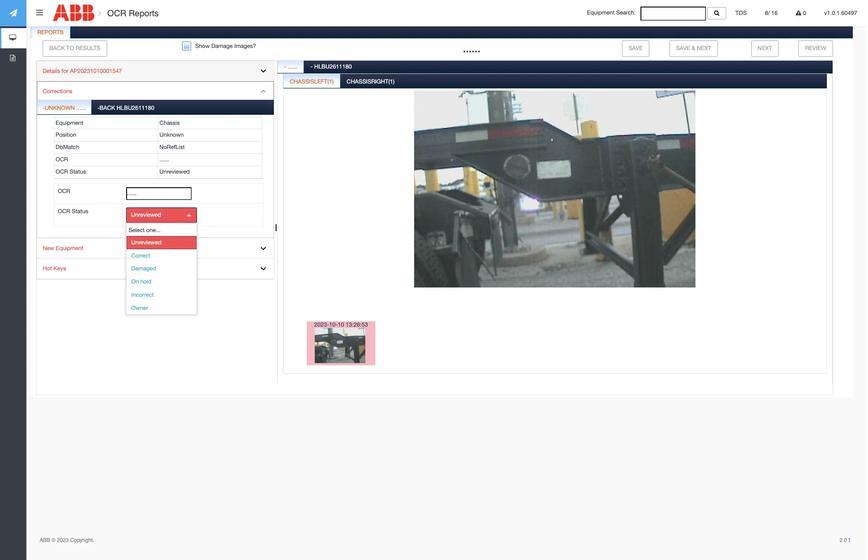 Task type: vqa. For each thing, say whether or not it's contained in the screenshot.
No match
no



Task type: locate. For each thing, give the bounding box(es) containing it.
chassisleft(1)
[[290, 78, 334, 85]]

unreviewed list box
[[126, 207, 197, 223]]

abb © 2023 copyright.
[[40, 537, 94, 544]]

next
[[697, 45, 711, 51], [758, 45, 772, 51]]

for
[[62, 68, 68, 74]]

menu item containing corrections
[[37, 81, 274, 238]]

damaged
[[131, 265, 156, 272]]

unknown up 'noreflist'
[[160, 132, 184, 138]]

v1.0.1.60497
[[824, 10, 858, 16]]

corrections
[[43, 88, 72, 95]]

0
[[802, 10, 806, 16]]

0 horizontal spatial save
[[629, 45, 643, 51]]

row group inside tab list
[[54, 117, 262, 178]]

save down search:
[[629, 45, 643, 51]]

on hold
[[131, 278, 152, 285]]

- down corrections
[[43, 105, 45, 111]]

0 vertical spatial unknown
[[45, 105, 75, 111]]

13:26:53
[[346, 321, 368, 328]]

...... tab list
[[29, 24, 853, 401]]

dbmatch
[[56, 144, 79, 150]]

2 vertical spatial unreviewed
[[131, 239, 161, 246]]

- hlbu2611180 link
[[304, 58, 358, 76]]

0 horizontal spatial reports
[[37, 29, 64, 36]]

row group
[[54, 117, 262, 178]]

10
[[338, 321, 344, 328]]

status down dbmatch
[[70, 168, 86, 175]]

list box containing unreviewed
[[126, 236, 196, 394]]

2023-
[[314, 321, 329, 328]]

- hlbu2611180
[[310, 63, 352, 70]]

select
[[129, 227, 145, 234]]

save for save
[[629, 45, 643, 51]]

None field
[[641, 7, 706, 21], [126, 187, 192, 200], [641, 7, 706, 21], [126, 187, 192, 200]]

details for ap20231010001547
[[43, 68, 122, 74]]

noreflist
[[160, 144, 185, 150]]

-unknown ...... link
[[37, 100, 91, 114]]

unknown down corrections
[[45, 105, 75, 111]]

save inside button
[[629, 45, 643, 51]]

1 horizontal spatial save
[[676, 45, 690, 51]]

chassis
[[160, 119, 180, 126]]

2 save from the left
[[676, 45, 690, 51]]

menu
[[36, 61, 274, 280]]

owner
[[131, 305, 148, 311]]

images?
[[234, 43, 256, 49]]

results
[[76, 45, 100, 51]]

0 vertical spatial back
[[49, 45, 65, 51]]

menu item
[[37, 81, 274, 238]]

on hold option
[[126, 275, 196, 289]]

on
[[131, 278, 139, 285]]

©
[[52, 537, 55, 544]]

- ......
[[284, 63, 297, 70]]

tab list containing -unknown ......
[[37, 100, 274, 238]]

hlbu2611180
[[314, 63, 352, 70], [117, 105, 154, 111]]

equipment right "new"
[[56, 245, 83, 252]]

1 horizontal spatial unknown
[[160, 132, 184, 138]]

1 horizontal spatial next
[[758, 45, 772, 51]]

back inside tab list
[[100, 105, 115, 111]]

1 vertical spatial back
[[100, 105, 115, 111]]

status
[[70, 168, 86, 175], [72, 208, 88, 214]]

corrections link
[[37, 81, 274, 102]]

hold
[[140, 278, 152, 285]]

1 vertical spatial unknown
[[160, 132, 184, 138]]

1 vertical spatial unreviewed
[[131, 212, 161, 218]]

next right &
[[697, 45, 711, 51]]

details for ap20231010001547 menu item
[[37, 61, 274, 81]]

0 vertical spatial hlbu2611180
[[314, 63, 352, 70]]

menu containing details for ap20231010001547
[[36, 61, 274, 280]]

search:
[[616, 9, 636, 16]]

1 vertical spatial reports
[[37, 29, 64, 36]]

correct option
[[126, 249, 196, 262]]

save & next button
[[670, 40, 718, 57]]

ocr status down dbmatch
[[56, 168, 86, 175]]

list box
[[126, 236, 196, 394]]

status up new equipment
[[72, 208, 88, 214]]

tab list
[[277, 58, 833, 401], [283, 73, 827, 399], [37, 100, 274, 238]]

1 save from the left
[[629, 45, 643, 51]]

0 horizontal spatial unknown
[[45, 105, 75, 111]]

incorrect option
[[126, 289, 196, 302]]

ocr
[[107, 8, 126, 18], [56, 156, 68, 163], [56, 168, 68, 175], [58, 188, 70, 194], [58, 208, 70, 214]]

equipment
[[587, 9, 615, 16], [56, 119, 83, 126], [56, 245, 83, 252]]

equipment up position
[[56, 119, 83, 126]]

long arrow up image
[[849, 538, 851, 543]]

navigation
[[0, 0, 26, 69]]

details
[[43, 68, 60, 74]]

incorrect
[[131, 292, 154, 298]]

tab list containing - ......
[[277, 58, 833, 401]]

0 horizontal spatial back
[[49, 45, 65, 51]]

hlbu2611180 up chassisleft(1)
[[314, 63, 352, 70]]

unknown
[[45, 105, 75, 111], [160, 132, 184, 138]]

save
[[629, 45, 643, 51], [676, 45, 690, 51]]

next down the 8/
[[758, 45, 772, 51]]

copyright.
[[70, 537, 94, 544]]

1 horizontal spatial hlbu2611180
[[314, 63, 352, 70]]

back left to
[[49, 45, 65, 51]]

0 horizontal spatial next
[[697, 45, 711, 51]]

to
[[66, 45, 74, 51]]

chassisleft(1) link
[[284, 73, 340, 91]]

warning image
[[796, 10, 802, 16]]

unreviewed inside row group
[[160, 168, 190, 175]]

-back hlbu2611180
[[97, 105, 154, 111]]

save button
[[622, 40, 649, 57]]

8/ 16
[[765, 10, 778, 16]]

2023
[[57, 537, 69, 544]]

equipment left search:
[[587, 9, 615, 16]]

0 vertical spatial equipment
[[587, 9, 615, 16]]

save left &
[[676, 45, 690, 51]]

unreviewed option
[[126, 236, 196, 249]]

ocr status
[[56, 168, 86, 175], [58, 208, 88, 214]]

back down ap20231010001547
[[100, 105, 115, 111]]

unreviewed up select one...
[[131, 212, 161, 218]]

back
[[49, 45, 65, 51], [100, 105, 115, 111]]

unreviewed down 'noreflist'
[[160, 168, 190, 175]]

save inside 'button'
[[676, 45, 690, 51]]

0 vertical spatial status
[[70, 168, 86, 175]]

unreviewed inside "option"
[[131, 239, 161, 246]]

unreviewed
[[160, 168, 190, 175], [131, 212, 161, 218], [131, 239, 161, 246]]

- up chassisleft(1)
[[310, 63, 313, 70]]

equipment inside tab list
[[56, 119, 83, 126]]

row group containing equipment
[[54, 117, 262, 178]]

ap20231010001547
[[70, 68, 122, 74]]

......
[[463, 42, 481, 54], [288, 63, 297, 70], [76, 105, 86, 111], [160, 156, 169, 163]]

back to results button
[[43, 40, 107, 57]]

review
[[805, 45, 827, 51]]

1 horizontal spatial reports
[[129, 8, 159, 18]]

2.0
[[840, 537, 849, 544]]

menu inside ...... tab list
[[36, 61, 274, 280]]

0 horizontal spatial hlbu2611180
[[117, 105, 154, 111]]

hlbu2611180 inside menu item
[[117, 105, 154, 111]]

unreviewed inside 'list box'
[[131, 212, 161, 218]]

2023-10-10 13:26:53
[[314, 321, 368, 328]]

hlbu2611180 down corrections link
[[117, 105, 154, 111]]

- ...... link
[[278, 58, 303, 76]]

1 next from the left
[[697, 45, 711, 51]]

1 vertical spatial hlbu2611180
[[117, 105, 154, 111]]

0 vertical spatial unreviewed
[[160, 168, 190, 175]]

...... inside - ...... link
[[288, 63, 297, 70]]

new equipment
[[43, 245, 83, 252]]

-unknown ......
[[43, 105, 86, 111]]

- up chassisleft(1) "link"
[[284, 63, 286, 70]]

- right -unknown ......
[[97, 105, 100, 111]]

2 next from the left
[[758, 45, 772, 51]]

ocr status up new equipment
[[58, 208, 88, 214]]

unreviewed down select one...
[[131, 239, 161, 246]]

v1.0.1.60497 button
[[816, 0, 866, 26]]

1 vertical spatial equipment
[[56, 119, 83, 126]]

-
[[284, 63, 286, 70], [310, 63, 313, 70], [43, 105, 45, 111], [97, 105, 100, 111]]

- for -back hlbu2611180
[[97, 105, 100, 111]]

reports
[[129, 8, 159, 18], [37, 29, 64, 36]]

1 horizontal spatial back
[[100, 105, 115, 111]]

&
[[692, 45, 695, 51]]



Task type: describe. For each thing, give the bounding box(es) containing it.
bars image
[[36, 9, 43, 17]]

next button
[[751, 40, 779, 57]]

...... inside -unknown ...... link
[[76, 105, 86, 111]]

show
[[195, 43, 210, 49]]

2 vertical spatial equipment
[[56, 245, 83, 252]]

0 button
[[787, 0, 815, 26]]

back inside button
[[49, 45, 65, 51]]

tos button
[[727, 0, 756, 26]]

0 vertical spatial reports
[[129, 8, 159, 18]]

- for -unknown ......
[[43, 105, 45, 111]]

owner option
[[126, 302, 196, 315]]

abb
[[40, 537, 50, 544]]

hot keys
[[43, 265, 66, 272]]

hot
[[43, 265, 52, 272]]

8/
[[765, 10, 770, 16]]

save for save & next
[[676, 45, 690, 51]]

review button
[[799, 40, 833, 57]]

1 vertical spatial status
[[72, 208, 88, 214]]

ocr reports
[[105, 8, 159, 18]]

show damage images?
[[195, 43, 256, 49]]

keys
[[53, 265, 66, 272]]

reports link
[[31, 24, 70, 42]]

new equipment link
[[37, 238, 274, 259]]

-back hlbu2611180 link
[[92, 100, 160, 114]]

damaged option
[[126, 262, 196, 275]]

equipment search:
[[587, 9, 641, 16]]

8/ 16 button
[[756, 0, 787, 26]]

next inside next button
[[758, 45, 772, 51]]

correct
[[131, 252, 150, 259]]

one...
[[146, 227, 161, 234]]

equipment for equipment search:
[[587, 9, 615, 16]]

next inside save & next 'button'
[[697, 45, 711, 51]]

1 vertical spatial ocr status
[[58, 208, 88, 214]]

position
[[56, 132, 76, 138]]

reports inside ...... tab list
[[37, 29, 64, 36]]

back to results
[[49, 45, 100, 51]]

16
[[772, 10, 778, 16]]

select one...
[[129, 227, 161, 234]]

tab list containing chassisleft(1)
[[283, 73, 827, 399]]

details for ap20231010001547 link
[[37, 61, 274, 81]]

chassisright(1)
[[347, 78, 395, 85]]

hot keys link
[[37, 259, 274, 279]]

- for - ......
[[284, 63, 286, 70]]

equipment for equipment
[[56, 119, 83, 126]]

0 vertical spatial ocr status
[[56, 168, 86, 175]]

10-
[[329, 321, 338, 328]]

damage
[[211, 43, 233, 49]]

save & next
[[676, 45, 711, 51]]

tos
[[735, 10, 747, 16]]

unknown inside row group
[[160, 132, 184, 138]]

new
[[43, 245, 54, 252]]

search image
[[714, 10, 720, 16]]

chassisright(1) link
[[341, 73, 401, 91]]

- for - hlbu2611180
[[310, 63, 313, 70]]



